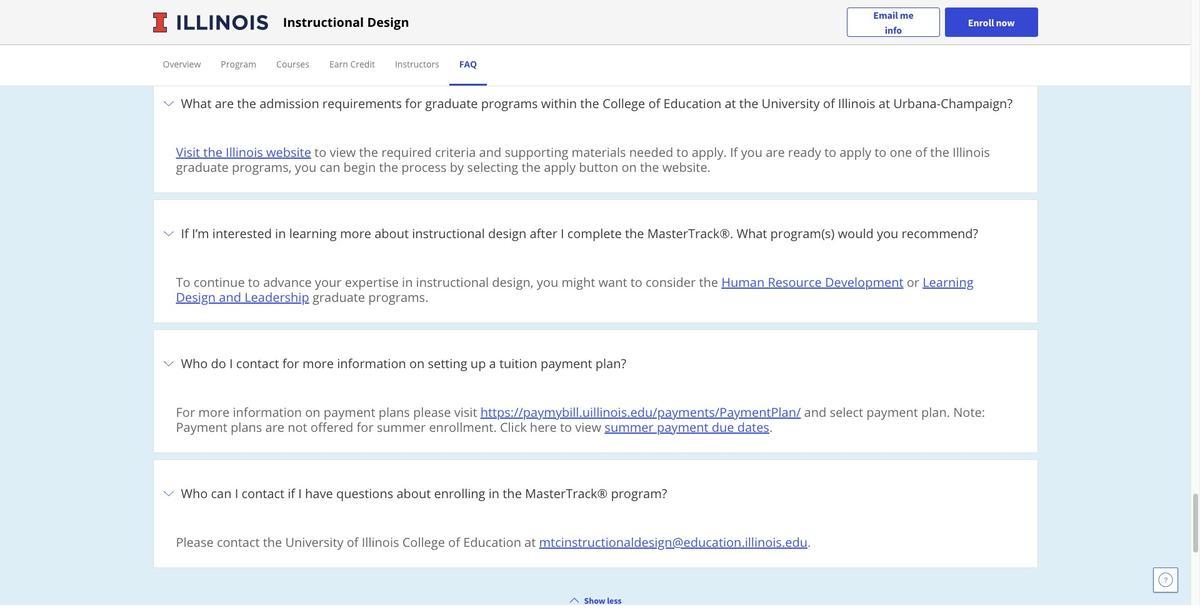 Task type: vqa. For each thing, say whether or not it's contained in the screenshot.
"ENTIRE"
no



Task type: describe. For each thing, give the bounding box(es) containing it.
note:
[[954, 404, 985, 421]]

who do i contact for more information on setting up a tuition payment plan?
[[181, 355, 626, 372]]

programs,
[[232, 159, 292, 176]]

are inside what are the admission requirements for graduate programs within the college of education at the university of illinois at urbana-champaign? dropdown button
[[215, 95, 234, 112]]

visit
[[454, 404, 477, 421]]

enrollment.
[[429, 419, 497, 436]]

program link
[[221, 58, 256, 70]]

who do i contact for more information on setting up a tuition payment plan? button
[[161, 338, 1030, 390]]

a inside dropdown button
[[489, 355, 496, 372]]

illinois inside yes, upon successful completion of the mastertrack® certificate and admission to the university of illinois at urbana-champaign, graduate credits earned can be transferred towards a doctor of education (edd) and masters of education (edm) in education policy, organization, and leadership (epol). if admitted as an epol graduate student, you will have the opportunity to choose from the following concentrations: diversity and equity in education, global studies in education, human resource development, and learning design and leadership.
[[756, 0, 794, 1]]

faq
[[459, 58, 477, 70]]

of inside to view the required criteria and supporting materials needed to apply. if you are ready to apply to one of the illinois graduate programs, you can begin the process by selecting the apply button on the website.
[[915, 144, 927, 161]]

tuition
[[499, 355, 537, 372]]

select
[[830, 404, 863, 421]]

if i'm interested in learning more about instructional design after i complete the mastertrack®. what program(s) would you recommend? button
[[161, 208, 1030, 260]]

2 vertical spatial more
[[198, 404, 230, 421]]

learning inside yes, upon successful completion of the mastertrack® certificate and admission to the university of illinois at urbana-champaign, graduate credits earned can be transferred towards a doctor of education (edd) and masters of education (edm) in education policy, organization, and leadership (epol). if admitted as an epol graduate student, you will have the opportunity to choose from the following concentrations: diversity and equity in education, global studies in education, human resource development, and learning design and leadership.
[[752, 29, 803, 46]]

now
[[996, 16, 1015, 28]]

earn credit
[[329, 58, 375, 70]]

admission inside yes, upon successful completion of the mastertrack® certificate and admission to the university of illinois at urbana-champaign, graduate credits earned can be transferred towards a doctor of education (edd) and masters of education (edm) in education policy, organization, and leadership (epol). if admitted as an epol graduate student, you will have the opportunity to choose from the following concentrations: diversity and equity in education, global studies in education, human resource development, and learning design and leadership.
[[579, 0, 639, 1]]

yes,
[[176, 0, 199, 1]]

up
[[471, 355, 486, 372]]

instructional
[[283, 13, 364, 30]]

university of illinois image
[[153, 12, 268, 32]]

if inside yes, upon successful completion of the mastertrack® certificate and admission to the university of illinois at urbana-champaign, graduate credits earned can be transferred towards a doctor of education (edd) and masters of education (edm) in education policy, organization, and leadership (epol). if admitted as an epol graduate student, you will have the opportunity to choose from the following concentrations: diversity and equity in education, global studies in education, human resource development, and learning design and leadership.
[[289, 14, 296, 31]]

1 horizontal spatial human
[[722, 274, 765, 291]]

have inside yes, upon successful completion of the mastertrack® certificate and admission to the university of illinois at urbana-champaign, graduate credits earned can be transferred towards a doctor of education (edd) and masters of education (edm) in education policy, organization, and leadership (epol). if admitted as an epol graduate student, you will have the opportunity to choose from the following concentrations: diversity and equity in education, global studies in education, human resource development, and learning design and leadership.
[[578, 14, 606, 31]]

certificate menu element
[[153, 45, 1038, 86]]

(epol).
[[244, 14, 285, 31]]

mastertrack® inside dropdown button
[[525, 485, 608, 502]]

concentrations:
[[874, 14, 965, 31]]

to left choose
[[704, 14, 716, 31]]

and inside to view the required criteria and supporting materials needed to apply. if you are ready to apply to one of the illinois graduate programs, you can begin the process by selecting the apply button on the website.
[[479, 144, 502, 161]]

program?
[[611, 485, 667, 502]]

chevron right image for who can i contact if i have questions about enrolling in the mastertrack® program?
[[161, 486, 176, 501]]

who for who can i contact if i have questions about enrolling in the mastertrack® program?
[[181, 485, 208, 502]]

overview
[[163, 58, 201, 70]]

instructors
[[395, 58, 439, 70]]

view inside to view the required criteria and supporting materials needed to apply. if you are ready to apply to one of the illinois graduate programs, you can begin the process by selecting the apply button on the website.
[[330, 144, 356, 161]]

successful
[[236, 0, 296, 1]]

2 education, from the left
[[474, 29, 535, 46]]

development
[[825, 274, 904, 291]]

to inside and select payment plan. note: payment plans are not offered for summer enrollment. click here to view
[[560, 419, 572, 436]]

list item containing who do i contact for more information on setting up a tuition payment plan?
[[153, 329, 1038, 460]]

completion
[[299, 0, 365, 1]]

urbana- inside yes, upon successful completion of the mastertrack® certificate and admission to the university of illinois at urbana-champaign, graduate credits earned can be transferred towards a doctor of education (edd) and masters of education (edm) in education policy, organization, and leadership (epol). if admitted as an epol graduate student, you will have the opportunity to choose from the following concentrations: diversity and equity in education, global studies in education, human resource development, and learning design and leadership.
[[811, 0, 859, 1]]

design for instructional
[[367, 13, 409, 30]]

list item containing what are the admission requirements for graduate programs within the college of education at the university of illinois at urbana-champaign?
[[153, 69, 1038, 200]]

continue
[[194, 274, 245, 291]]

0 horizontal spatial apply
[[544, 159, 576, 176]]

education inside dropdown button
[[664, 95, 722, 112]]

programs
[[481, 95, 538, 112]]

leadership inside learning design and leadership
[[245, 289, 309, 306]]

development,
[[642, 29, 724, 46]]

instructors link
[[395, 58, 439, 70]]

be
[[287, 0, 302, 16]]

dates
[[737, 419, 769, 436]]

your
[[315, 274, 342, 291]]

after
[[530, 225, 558, 242]]

graduate inside to view the required criteria and supporting materials needed to apply. if you are ready to apply to one of the illinois graduate programs, you can begin the process by selecting the apply button on the website.
[[176, 159, 229, 176]]

payment left due
[[657, 419, 709, 436]]

setting
[[428, 355, 467, 372]]

selecting
[[467, 159, 518, 176]]

you inside yes, upon successful completion of the mastertrack® certificate and admission to the university of illinois at urbana-champaign, graduate credits earned can be transferred towards a doctor of education (edd) and masters of education (edm) in education policy, organization, and leadership (epol). if admitted as an epol graduate student, you will have the opportunity to choose from the following concentrations: diversity and equity in education, global studies in education, human resource development, and learning design and leadership.
[[531, 14, 552, 31]]

0 horizontal spatial what
[[181, 95, 212, 112]]

in left learning
[[275, 225, 286, 242]]

university inside dropdown button
[[762, 95, 820, 112]]

policy,
[[852, 0, 889, 16]]

resource inside list item
[[768, 274, 822, 291]]

graduate programs.
[[309, 289, 429, 306]]

design for learning
[[176, 289, 216, 306]]

mtcinstructionaldesign@education.illinois.edu
[[539, 534, 808, 551]]

organization,
[[892, 0, 971, 16]]

complete
[[567, 225, 622, 242]]

courses link
[[276, 58, 309, 70]]

doctor
[[435, 0, 475, 16]]

and right (edd)
[[589, 0, 611, 16]]

enroll
[[968, 16, 994, 28]]

to right ready
[[825, 144, 836, 161]]

following
[[818, 14, 871, 31]]

enrolling
[[434, 485, 485, 502]]

who for who do i contact for more information on setting up a tuition payment plan?
[[181, 355, 208, 372]]

you right programs,
[[295, 159, 317, 176]]

https://paymybill.uillinois.edu/payments/paymentplan/ link
[[481, 404, 801, 421]]

interested
[[212, 225, 272, 242]]

more for about
[[340, 225, 371, 242]]

2 vertical spatial university
[[285, 534, 344, 551]]

help center image
[[1158, 573, 1173, 588]]

2 vertical spatial contact
[[217, 534, 260, 551]]

0 horizontal spatial on
[[305, 404, 320, 421]]

please contact the university of illinois college of education at mtcinstructionaldesign@education.illinois.edu .
[[176, 534, 811, 551]]

more for information
[[303, 355, 334, 372]]

earned
[[218, 0, 260, 16]]

enroll now button
[[945, 8, 1038, 37]]

who can i contact if i have questions about enrolling in the mastertrack® program?
[[181, 485, 667, 502]]

and up will
[[554, 0, 576, 1]]

you inside dropdown button
[[877, 225, 899, 242]]

info
[[885, 23, 902, 36]]

epol
[[390, 14, 420, 31]]

urbana- inside what are the admission requirements for graduate programs within the college of education at the university of illinois at urbana-champaign? dropdown button
[[893, 95, 941, 112]]

program(s)
[[771, 225, 835, 242]]

in right (edm)
[[777, 0, 788, 16]]

instructional design
[[283, 13, 409, 30]]

button
[[579, 159, 618, 176]]

list item containing if i'm interested in learning more about instructional design after i complete the mastertrack®. what program(s) would you recommend?
[[153, 199, 1038, 330]]

(edm)
[[741, 0, 774, 16]]

and select payment plan. note: payment plans are not offered for summer enrollment. click here to view
[[176, 404, 985, 436]]

do
[[211, 355, 226, 372]]

to
[[176, 274, 190, 291]]

earn
[[329, 58, 348, 70]]

criteria
[[435, 144, 476, 161]]

overview link
[[163, 58, 201, 70]]

i'm
[[192, 225, 209, 242]]

earn credit link
[[329, 58, 375, 70]]

the inside "who can i contact if i have questions about enrolling in the mastertrack® program?" dropdown button
[[503, 485, 522, 502]]

2 summer from the left
[[605, 419, 654, 436]]

might
[[562, 274, 595, 291]]

resource inside yes, upon successful completion of the mastertrack® certificate and admission to the university of illinois at urbana-champaign, graduate credits earned can be transferred towards a doctor of education (edd) and masters of education (edm) in education policy, organization, and leadership (epol). if admitted as an epol graduate student, you will have the opportunity to choose from the following concentrations: diversity and equity in education, global studies in education, human resource development, and learning design and leadership.
[[585, 29, 639, 46]]

to view the required criteria and supporting materials needed to apply. if you are ready to apply to one of the illinois graduate programs, you can begin the process by selecting the apply button on the website.
[[176, 144, 990, 176]]

or
[[907, 274, 920, 291]]

0 vertical spatial about
[[375, 225, 409, 242]]

program
[[221, 58, 256, 70]]

university inside yes, upon successful completion of the mastertrack® certificate and admission to the university of illinois at urbana-champaign, graduate credits earned can be transferred towards a doctor of education (edd) and masters of education (edm) in education policy, organization, and leadership (epol). if admitted as an epol graduate student, you will have the opportunity to choose from the following concentrations: diversity and equity in education, global studies in education, human resource development, and learning design and leadership.
[[680, 0, 738, 1]]

summer inside and select payment plan. note: payment plans are not offered for summer enrollment. click here to view
[[377, 419, 426, 436]]

what are the admission requirements for graduate programs within the college of education at the university of illinois at urbana-champaign? button
[[161, 78, 1030, 130]]

champaign?
[[941, 95, 1013, 112]]

in up faq
[[460, 29, 471, 46]]

programs.
[[368, 289, 429, 306]]

you right apply.
[[741, 144, 763, 161]]

if
[[288, 485, 295, 502]]

information inside dropdown button
[[337, 355, 406, 372]]

studies
[[414, 29, 457, 46]]

to left apply.
[[677, 144, 689, 161]]

https://paymybill.uillinois.edu/payments/paymentplan/
[[481, 404, 801, 421]]

email
[[873, 8, 898, 21]]

view inside and select payment plan. note: payment plans are not offered for summer enrollment. click here to view
[[575, 419, 601, 436]]

learning design and leadership
[[176, 274, 974, 306]]

1 vertical spatial for
[[282, 355, 299, 372]]

visit
[[176, 144, 200, 161]]

please
[[413, 404, 451, 421]]

admission inside dropdown button
[[260, 95, 319, 112]]

yes, upon successful completion of the mastertrack® certificate and admission to the university of illinois at urbana-champaign, graduate credits earned can be transferred towards a doctor of education (edd) and masters of education (edm) in education policy, organization, and leadership (epol). if admitted as an epol graduate student, you will have the opportunity to choose from the following concentrations: diversity and equity in education, global studies in education, human resource development, and learning design and leadership.
[[176, 0, 996, 46]]

courses
[[276, 58, 309, 70]]

upon
[[202, 0, 233, 1]]

student,
[[480, 14, 527, 31]]

admitted
[[300, 14, 352, 31]]

1 education, from the left
[[309, 29, 370, 46]]



Task type: locate. For each thing, give the bounding box(es) containing it.
instructional for design
[[412, 225, 485, 242]]

1 vertical spatial what
[[737, 225, 767, 242]]

if left i'm
[[181, 225, 189, 242]]

if i'm interested in learning more about instructional design after i complete the mastertrack®. what program(s) would you recommend?
[[181, 225, 978, 242]]

design inside yes, upon successful completion of the mastertrack® certificate and admission to the university of illinois at urbana-champaign, graduate credits earned can be transferred towards a doctor of education (edd) and masters of education (edm) in education policy, organization, and leadership (epol). if admitted as an epol graduate student, you will have the opportunity to choose from the following concentrations: diversity and equity in education, global studies in education, human resource development, and learning design and leadership.
[[806, 29, 846, 46]]

for
[[405, 95, 422, 112], [282, 355, 299, 372], [357, 419, 374, 436]]

who left do
[[181, 355, 208, 372]]

information
[[337, 355, 406, 372], [233, 404, 302, 421]]

1 who from the top
[[181, 355, 208, 372]]

an
[[372, 14, 387, 31]]

chevron right image left i'm
[[161, 226, 176, 241]]

chevron right image for if i'm interested in learning more about instructional design after i complete the mastertrack®. what program(s) would you recommend?
[[161, 226, 176, 241]]

to up "opportunity"
[[642, 0, 654, 1]]

0 horizontal spatial a
[[425, 0, 432, 16]]

college down certificate menu element on the top of the page
[[603, 95, 645, 112]]

1 vertical spatial admission
[[260, 95, 319, 112]]

1 horizontal spatial urbana-
[[893, 95, 941, 112]]

resource down "masters"
[[585, 29, 639, 46]]

and up enroll
[[974, 0, 996, 16]]

plans right payment
[[231, 419, 262, 436]]

0 horizontal spatial design
[[176, 289, 216, 306]]

a
[[425, 0, 432, 16], [489, 355, 496, 372]]

and right 'criteria'
[[479, 144, 502, 161]]

university down if on the left bottom
[[285, 534, 344, 551]]

me
[[900, 8, 914, 21]]

i left if on the left bottom
[[235, 485, 238, 502]]

faq link
[[459, 58, 477, 70]]

2 chevron right image from the top
[[161, 226, 176, 241]]

human inside yes, upon successful completion of the mastertrack® certificate and admission to the university of illinois at urbana-champaign, graduate credits earned can be transferred towards a doctor of education (edd) and masters of education (edm) in education policy, organization, and leadership (epol). if admitted as an epol graduate student, you will have the opportunity to choose from the following concentrations: diversity and equity in education, global studies in education, human resource development, and learning design and leadership.
[[538, 29, 581, 46]]

1 horizontal spatial design
[[367, 13, 409, 30]]

required
[[381, 144, 432, 161]]

0 vertical spatial .
[[769, 419, 773, 436]]

advance
[[263, 274, 312, 291]]

human resource development link
[[722, 274, 904, 291]]

to right here
[[560, 419, 572, 436]]

to left "advance" on the top left of page
[[248, 274, 260, 291]]

here
[[530, 419, 557, 436]]

have inside dropdown button
[[305, 485, 333, 502]]

1 vertical spatial learning
[[923, 274, 974, 291]]

education left policy,
[[791, 0, 849, 16]]

mastertrack® inside yes, upon successful completion of the mastertrack® certificate and admission to the university of illinois at urbana-champaign, graduate credits earned can be transferred towards a doctor of education (edd) and masters of education (edm) in education policy, organization, and leadership (epol). if admitted as an epol graduate student, you will have the opportunity to choose from the following concentrations: diversity and equity in education, global studies in education, human resource development, and learning design and leadership.
[[405, 0, 488, 1]]

are inside to view the required criteria and supporting materials needed to apply. if you are ready to apply to one of the illinois graduate programs, you can begin the process by selecting the apply button on the website.
[[766, 144, 785, 161]]

1 horizontal spatial are
[[265, 419, 284, 436]]

1 vertical spatial human
[[722, 274, 765, 291]]

education up apply.
[[664, 95, 722, 112]]

0 vertical spatial on
[[622, 159, 637, 176]]

graduate up enroll
[[932, 0, 984, 1]]

learning design and leadership link
[[176, 274, 974, 306]]

i
[[561, 225, 564, 242], [229, 355, 233, 372], [235, 485, 238, 502], [298, 485, 302, 502]]

1 vertical spatial information
[[233, 404, 302, 421]]

can inside dropdown button
[[211, 485, 232, 502]]

0 vertical spatial have
[[578, 14, 606, 31]]

3 chevron right image from the top
[[161, 356, 176, 371]]

who can i contact if i have questions about enrolling in the mastertrack® program? button
[[161, 468, 1030, 520]]

and up the program link
[[230, 29, 252, 46]]

credit
[[350, 58, 375, 70]]

leadership down upon at top
[[176, 14, 241, 31]]

illinois inside to view the required criteria and supporting materials needed to apply. if you are ready to apply to one of the illinois graduate programs, you can begin the process by selecting the apply button on the website.
[[953, 144, 990, 161]]

to right want
[[631, 274, 643, 291]]

a right up
[[489, 355, 496, 372]]

0 vertical spatial instructional
[[412, 225, 485, 242]]

1 horizontal spatial college
[[603, 95, 645, 112]]

4 chevron right image from the top
[[161, 486, 176, 501]]

2 vertical spatial for
[[357, 419, 374, 436]]

from
[[764, 14, 793, 31]]

chevron right image for what are the admission requirements for graduate programs within the college of education at the university of illinois at urbana-champaign?
[[161, 96, 176, 111]]

in right enrolling
[[489, 485, 500, 502]]

learning inside learning design and leadership
[[923, 274, 974, 291]]

and inside and select payment plan. note: payment plans are not offered for summer enrollment. click here to view
[[804, 404, 827, 421]]

education, down "certificate"
[[474, 29, 535, 46]]

summer payment due dates .
[[605, 419, 773, 436]]

enroll now
[[968, 16, 1015, 28]]

mtcinstructionaldesign@education.illinois.edu link
[[539, 534, 808, 551]]

in right expertise
[[402, 274, 413, 291]]

0 horizontal spatial have
[[305, 485, 333, 502]]

2 horizontal spatial can
[[320, 159, 340, 176]]

university up ready
[[762, 95, 820, 112]]

2 vertical spatial if
[[181, 225, 189, 242]]

about
[[375, 225, 409, 242], [397, 485, 431, 502]]

0 horizontal spatial college
[[402, 534, 445, 551]]

in right equity
[[295, 29, 306, 46]]

1 horizontal spatial what
[[737, 225, 767, 242]]

1 chevron right image from the top
[[161, 96, 176, 111]]

0 horizontal spatial mastertrack®
[[405, 0, 488, 1]]

chevron right image left do
[[161, 356, 176, 371]]

1 vertical spatial leadership
[[245, 289, 309, 306]]

at inside yes, upon successful completion of the mastertrack® certificate and admission to the university of illinois at urbana-champaign, graduate credits earned can be transferred towards a doctor of education (edd) and masters of education (edm) in education policy, organization, and leadership (epol). if admitted as an epol graduate student, you will have the opportunity to choose from the following concentrations: diversity and equity in education, global studies in education, human resource development, and learning design and leadership.
[[797, 0, 808, 1]]

contact right do
[[236, 355, 279, 372]]

0 vertical spatial are
[[215, 95, 234, 112]]

you left might
[[537, 274, 558, 291]]

instructional inside dropdown button
[[412, 225, 485, 242]]

1 vertical spatial .
[[808, 534, 811, 551]]

due
[[712, 419, 734, 436]]

for more information on payment plans please visit https://paymybill.uillinois.edu/payments/paymentplan/
[[176, 404, 801, 421]]

within
[[541, 95, 577, 112]]

are inside and select payment plan. note: payment plans are not offered for summer enrollment. click here to view
[[265, 419, 284, 436]]

in
[[777, 0, 788, 16], [295, 29, 306, 46], [460, 29, 471, 46], [275, 225, 286, 242], [402, 274, 413, 291], [489, 485, 500, 502]]

0 horizontal spatial information
[[233, 404, 302, 421]]

i right do
[[229, 355, 233, 372]]

what left program(s)
[[737, 225, 767, 242]]

1 horizontal spatial have
[[578, 14, 606, 31]]

2 list item from the top
[[153, 199, 1038, 330]]

1 horizontal spatial university
[[680, 0, 738, 1]]

1 horizontal spatial admission
[[579, 0, 639, 1]]

0 vertical spatial information
[[337, 355, 406, 372]]

0 horizontal spatial are
[[215, 95, 234, 112]]

list item containing who can i contact if i have questions about enrolling in the mastertrack® program?
[[153, 460, 1038, 575]]

if right apply.
[[730, 144, 738, 161]]

equity
[[255, 29, 291, 46]]

what
[[181, 95, 212, 112], [737, 225, 767, 242]]

0 vertical spatial admission
[[579, 0, 639, 1]]

0 vertical spatial mastertrack®
[[405, 0, 488, 1]]

plans inside and select payment plan. note: payment plans are not offered for summer enrollment. click here to view
[[231, 419, 262, 436]]

mastertrack®.
[[647, 225, 733, 242]]

0 horizontal spatial plans
[[231, 419, 262, 436]]

for inside and select payment plan. note: payment plans are not offered for summer enrollment. click here to view
[[357, 419, 374, 436]]

0 horizontal spatial human
[[538, 29, 581, 46]]

on inside to view the required criteria and supporting materials needed to apply. if you are ready to apply to one of the illinois graduate programs, you can begin the process by selecting the apply button on the website.
[[622, 159, 637, 176]]

1 vertical spatial resource
[[768, 274, 822, 291]]

0 vertical spatial learning
[[752, 29, 803, 46]]

urbana-
[[811, 0, 859, 1], [893, 95, 941, 112]]

are left the not
[[265, 419, 284, 436]]

1 summer from the left
[[377, 419, 426, 436]]

supporting
[[505, 144, 568, 161]]

and left the select
[[804, 404, 827, 421]]

2 horizontal spatial if
[[730, 144, 738, 161]]

email me info
[[873, 8, 914, 36]]

0 vertical spatial if
[[289, 14, 296, 31]]

if
[[289, 14, 296, 31], [730, 144, 738, 161], [181, 225, 189, 242]]

learning
[[752, 29, 803, 46], [923, 274, 974, 291]]

leadership left your
[[245, 289, 309, 306]]

0 vertical spatial contact
[[236, 355, 279, 372]]

1 vertical spatial have
[[305, 485, 333, 502]]

education up the 'development,' on the right of page
[[679, 0, 737, 16]]

to
[[642, 0, 654, 1], [704, 14, 716, 31], [314, 144, 326, 161], [677, 144, 689, 161], [825, 144, 836, 161], [875, 144, 887, 161], [248, 274, 260, 291], [631, 274, 643, 291], [560, 419, 572, 436]]

1 vertical spatial view
[[575, 419, 601, 436]]

view down the requirements
[[330, 144, 356, 161]]

diversity
[[176, 29, 226, 46]]

1 horizontal spatial a
[[489, 355, 496, 372]]

global
[[373, 29, 411, 46]]

by
[[450, 159, 464, 176]]

human
[[538, 29, 581, 46], [722, 274, 765, 291]]

illinois inside dropdown button
[[838, 95, 876, 112]]

apply left button
[[544, 159, 576, 176]]

0 vertical spatial university
[[680, 0, 738, 1]]

2 vertical spatial are
[[265, 419, 284, 436]]

0 horizontal spatial can
[[211, 485, 232, 502]]

at
[[797, 0, 808, 1], [725, 95, 736, 112], [879, 95, 890, 112], [525, 534, 536, 551]]

about up expertise
[[375, 225, 409, 242]]

a inside yes, upon successful completion of the mastertrack® certificate and admission to the university of illinois at urbana-champaign, graduate credits earned can be transferred towards a doctor of education (edd) and masters of education (edm) in education policy, organization, and leadership (epol). if admitted as an epol graduate student, you will have the opportunity to choose from the following concentrations: diversity and equity in education, global studies in education, human resource development, and learning design and leadership.
[[425, 0, 432, 16]]

resource down program(s)
[[768, 274, 822, 291]]

0 horizontal spatial summer
[[377, 419, 426, 436]]

who up please
[[181, 485, 208, 502]]

chevron right image up please
[[161, 486, 176, 501]]

masters
[[614, 0, 661, 16]]

0 horizontal spatial education,
[[309, 29, 370, 46]]

1 vertical spatial college
[[402, 534, 445, 551]]

if right the (epol).
[[289, 14, 296, 31]]

instructional left 'design' at the top left of page
[[412, 225, 485, 242]]

process
[[402, 159, 447, 176]]

chevron right image inside "who do i contact for more information on setting up a tuition payment plan?" dropdown button
[[161, 356, 176, 371]]

a left doctor
[[425, 0, 432, 16]]

1 horizontal spatial learning
[[923, 274, 974, 291]]

0 vertical spatial leadership
[[176, 14, 241, 31]]

1 horizontal spatial plans
[[379, 404, 410, 421]]

website
[[266, 144, 311, 161]]

design inside learning design and leadership
[[176, 289, 216, 306]]

1 horizontal spatial information
[[337, 355, 406, 372]]

learning
[[289, 225, 337, 242]]

1 horizontal spatial more
[[303, 355, 334, 372]]

view right here
[[575, 419, 601, 436]]

you right would
[[877, 225, 899, 242]]

the
[[383, 0, 402, 1], [657, 0, 677, 1], [609, 14, 628, 31], [796, 14, 815, 31], [237, 95, 256, 112], [580, 95, 599, 112], [739, 95, 759, 112], [203, 144, 222, 161], [359, 144, 378, 161], [930, 144, 950, 161], [379, 159, 398, 176], [522, 159, 541, 176], [640, 159, 659, 176], [625, 225, 644, 242], [699, 274, 718, 291], [503, 485, 522, 502], [263, 534, 282, 551]]

contact left if on the left bottom
[[242, 485, 285, 502]]

2 horizontal spatial for
[[405, 95, 422, 112]]

apply
[[840, 144, 871, 161], [544, 159, 576, 176]]

education down enrolling
[[463, 534, 521, 551]]

3 list item from the top
[[153, 329, 1038, 460]]

2 horizontal spatial on
[[622, 159, 637, 176]]

admission
[[579, 0, 639, 1], [260, 95, 319, 112]]

college down who can i contact if i have questions about enrolling in the mastertrack® program?
[[402, 534, 445, 551]]

0 vertical spatial can
[[263, 0, 284, 16]]

design,
[[492, 274, 534, 291]]

have right will
[[578, 14, 606, 31]]

contact for for
[[236, 355, 279, 372]]

and down policy,
[[850, 29, 872, 46]]

learning down (edm)
[[752, 29, 803, 46]]

design
[[367, 13, 409, 30], [806, 29, 846, 46], [176, 289, 216, 306]]

on inside "who do i contact for more information on setting up a tuition payment plan?" dropdown button
[[409, 355, 425, 372]]

1 vertical spatial are
[[766, 144, 785, 161]]

0 vertical spatial more
[[340, 225, 371, 242]]

2 horizontal spatial design
[[806, 29, 846, 46]]

can inside to view the required criteria and supporting materials needed to apply. if you are ready to apply to one of the illinois graduate programs, you can begin the process by selecting the apply button on the website.
[[320, 159, 340, 176]]

graduate inside dropdown button
[[425, 95, 478, 112]]

college inside dropdown button
[[603, 95, 645, 112]]

0 vertical spatial view
[[330, 144, 356, 161]]

2 who from the top
[[181, 485, 208, 502]]

1 horizontal spatial education,
[[474, 29, 535, 46]]

0 horizontal spatial leadership
[[176, 14, 241, 31]]

payment inside and select payment plan. note: payment plans are not offered for summer enrollment. click here to view
[[867, 404, 918, 421]]

and inside learning design and leadership
[[219, 289, 241, 306]]

0 horizontal spatial .
[[769, 419, 773, 436]]

0 horizontal spatial learning
[[752, 29, 803, 46]]

list item
[[153, 69, 1038, 200], [153, 199, 1038, 330], [153, 329, 1038, 460], [153, 460, 1038, 575]]

1 horizontal spatial .
[[808, 534, 811, 551]]

are left ready
[[766, 144, 785, 161]]

1 horizontal spatial on
[[409, 355, 425, 372]]

can left be
[[263, 0, 284, 16]]

are
[[215, 95, 234, 112], [766, 144, 785, 161], [265, 419, 284, 436]]

education left will
[[493, 0, 551, 16]]

what down the overview
[[181, 95, 212, 112]]

i right if on the left bottom
[[298, 485, 302, 502]]

0 vertical spatial who
[[181, 355, 208, 372]]

contact right please
[[217, 534, 260, 551]]

i right after
[[561, 225, 564, 242]]

recommend?
[[902, 225, 978, 242]]

4 list item from the top
[[153, 460, 1038, 575]]

instructional left design,
[[416, 274, 489, 291]]

1 vertical spatial contact
[[242, 485, 285, 502]]

can left begin in the top of the page
[[320, 159, 340, 176]]

university
[[680, 0, 738, 1], [762, 95, 820, 112], [285, 534, 344, 551]]

are down the program link
[[215, 95, 234, 112]]

payment right the not
[[324, 404, 375, 421]]

consider
[[646, 274, 696, 291]]

2 vertical spatial can
[[211, 485, 232, 502]]

1 list item from the top
[[153, 69, 1038, 200]]

1 vertical spatial more
[[303, 355, 334, 372]]

2 horizontal spatial university
[[762, 95, 820, 112]]

1 vertical spatial university
[[762, 95, 820, 112]]

not
[[288, 419, 307, 436]]

can inside yes, upon successful completion of the mastertrack® certificate and admission to the university of illinois at urbana-champaign, graduate credits earned can be transferred towards a doctor of education (edd) and masters of education (edm) in education policy, organization, and leadership (epol). if admitted as an epol graduate student, you will have the opportunity to choose from the following concentrations: diversity and equity in education, global studies in education, human resource development, and learning design and leadership.
[[263, 0, 284, 16]]

1 horizontal spatial if
[[289, 14, 296, 31]]

email me info button
[[847, 7, 940, 37]]

chevron right image
[[161, 96, 176, 111], [161, 226, 176, 241], [161, 356, 176, 371], [161, 486, 176, 501]]

to continue to advance your expertise in instructional design, you might want to consider the human resource development or
[[176, 274, 923, 291]]

0 vertical spatial for
[[405, 95, 422, 112]]

requirements
[[322, 95, 402, 112]]

university up choose
[[680, 0, 738, 1]]

chevron right image inside "who can i contact if i have questions about enrolling in the mastertrack® program?" dropdown button
[[161, 486, 176, 501]]

graduate right "advance" on the top left of page
[[312, 289, 365, 306]]

0 horizontal spatial if
[[181, 225, 189, 242]]

certificate
[[491, 0, 550, 1]]

chevron right image for who do i contact for more information on setting up a tuition payment plan?
[[161, 356, 176, 371]]

payment inside dropdown button
[[541, 355, 592, 372]]

chevron right image inside if i'm interested in learning more about instructional design after i complete the mastertrack®. what program(s) would you recommend? dropdown button
[[161, 226, 176, 241]]

and right to
[[219, 289, 241, 306]]

payment left plan?
[[541, 355, 592, 372]]

1 vertical spatial who
[[181, 485, 208, 502]]

contact for if
[[242, 485, 285, 502]]

0 vertical spatial what
[[181, 95, 212, 112]]

1 horizontal spatial summer
[[605, 419, 654, 436]]

apply left "one"
[[840, 144, 871, 161]]

1 horizontal spatial view
[[575, 419, 601, 436]]

illinois
[[756, 0, 794, 1], [838, 95, 876, 112], [226, 144, 263, 161], [953, 144, 990, 161], [362, 534, 399, 551]]

education, up 'earn'
[[309, 29, 370, 46]]

instructional for design,
[[416, 274, 489, 291]]

leadership inside yes, upon successful completion of the mastertrack® certificate and admission to the university of illinois at urbana-champaign, graduate credits earned can be transferred towards a doctor of education (edd) and masters of education (edm) in education policy, organization, and leadership (epol). if admitted as an epol graduate student, you will have the opportunity to choose from the following concentrations: diversity and equity in education, global studies in education, human resource development, and learning design and leadership.
[[176, 14, 241, 31]]

1 vertical spatial urbana-
[[893, 95, 941, 112]]

1 vertical spatial on
[[409, 355, 425, 372]]

yes, upon successful completion of the mastertrack® certificate and admission to the university of illinois at urbana-champaign, graduate credits earned can be transferred towards a doctor of education (edd) and masters of education (edm) in education policy, organization, and leadership (epol). if admitted as an epol graduate student, you will have the opportunity to choose from the following concentrations: diversity and equity in education, global studies in education, human resource development, and learning design and leadership. list item
[[153, 0, 1038, 70]]

urbana- up following
[[811, 0, 859, 1]]

plans left 'please'
[[379, 404, 410, 421]]

and down (edm)
[[727, 29, 749, 46]]

0 horizontal spatial view
[[330, 144, 356, 161]]

2 horizontal spatial more
[[340, 225, 371, 242]]

graduate down faq
[[425, 95, 478, 112]]

0 horizontal spatial admission
[[260, 95, 319, 112]]

learning right 'or'
[[923, 274, 974, 291]]

0 vertical spatial resource
[[585, 29, 639, 46]]

if inside dropdown button
[[181, 225, 189, 242]]

to right website
[[314, 144, 326, 161]]

can up please
[[211, 485, 232, 502]]

chevron right image inside what are the admission requirements for graduate programs within the college of education at the university of illinois at urbana-champaign? dropdown button
[[161, 96, 176, 111]]

view
[[330, 144, 356, 161], [575, 419, 601, 436]]

1 horizontal spatial leadership
[[245, 289, 309, 306]]

and
[[554, 0, 576, 1], [589, 0, 611, 16], [974, 0, 996, 16], [230, 29, 252, 46], [727, 29, 749, 46], [850, 29, 872, 46], [479, 144, 502, 161], [219, 289, 241, 306], [804, 404, 827, 421]]

the inside if i'm interested in learning more about instructional design after i complete the mastertrack®. what program(s) would you recommend? dropdown button
[[625, 225, 644, 242]]

2 vertical spatial on
[[305, 404, 320, 421]]

have right if on the left bottom
[[305, 485, 333, 502]]

you left will
[[531, 14, 552, 31]]

payment left plan.
[[867, 404, 918, 421]]

chevron right image down the overview
[[161, 96, 176, 111]]

transferred
[[305, 0, 371, 16]]

one
[[890, 144, 912, 161]]

if inside to view the required criteria and supporting materials needed to apply. if you are ready to apply to one of the illinois graduate programs, you can begin the process by selecting the apply button on the website.
[[730, 144, 738, 161]]

urbana- up "one"
[[893, 95, 941, 112]]

graduate left programs,
[[176, 159, 229, 176]]

0 horizontal spatial resource
[[585, 29, 639, 46]]

1 vertical spatial about
[[397, 485, 431, 502]]

to left "one"
[[875, 144, 887, 161]]

on
[[622, 159, 637, 176], [409, 355, 425, 372], [305, 404, 320, 421]]

offered
[[311, 419, 353, 436]]

1 horizontal spatial apply
[[840, 144, 871, 161]]

graduate right epol
[[424, 14, 476, 31]]

leadership.
[[875, 29, 943, 46]]

1 horizontal spatial for
[[357, 419, 374, 436]]

about left enrolling
[[397, 485, 431, 502]]

0 vertical spatial a
[[425, 0, 432, 16]]

can
[[263, 0, 284, 16], [320, 159, 340, 176], [211, 485, 232, 502]]

needed
[[629, 144, 673, 161]]



